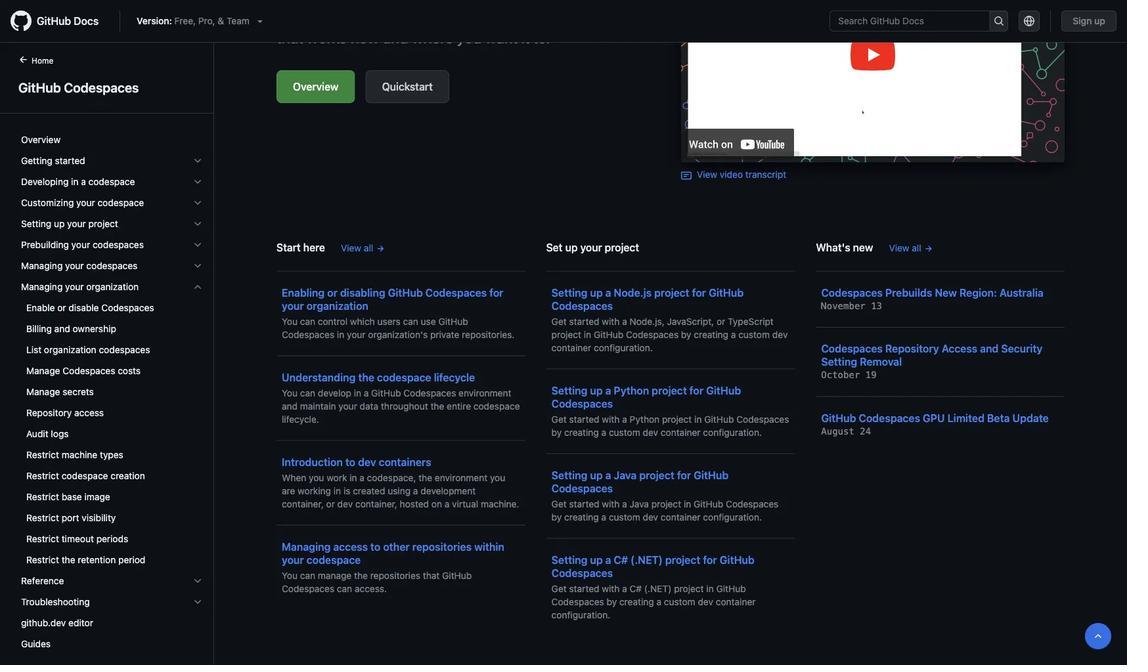 Task type: describe. For each thing, give the bounding box(es) containing it.
managing your organization element containing managing your organization
[[11, 277, 214, 571]]

enabling
[[282, 287, 325, 299]]

list
[[26, 345, 42, 356]]

private
[[430, 329, 460, 340]]

up for setting up a java project for github codespaces get started with a java project in github codespaces by creating a custom dev container configuration.
[[590, 469, 603, 482]]

creating inside setting up a python project for github codespaces get started with a python project in github codespaces by creating a custom dev container configuration.
[[565, 427, 599, 438]]

virtual
[[452, 499, 479, 510]]

custom inside setting up a node.js project for github codespaces get started with a node.js, javascript, or typescript project in github codespaces by creating a custom dev container configuration.
[[739, 329, 770, 340]]

sc 9kayk9 0 image for getting started
[[193, 156, 203, 166]]

customizing your codespace
[[21, 197, 144, 208]]

restrict base image
[[26, 492, 110, 503]]

sc 9kayk9 0 image for managing your codespaces
[[193, 261, 203, 271]]

setting inside codespaces repository access and security setting removal october 19
[[822, 356, 858, 368]]

ownership
[[73, 324, 116, 334]]

repository inside managing your organization element
[[26, 408, 72, 419]]

in inside setting up a c# (.net) project for github codespaces get started with a c# (.net) project in github codespaces by creating a custom dev container configuration.
[[707, 584, 714, 594]]

sc 9kayk9 0 image for reference
[[193, 576, 203, 587]]

region:
[[960, 287, 998, 299]]

for inside setting up a c# (.net) project for github codespaces get started with a c# (.net) project in github codespaces by creating a custom dev container configuration.
[[703, 554, 717, 566]]

container inside setting up a python project for github codespaces get started with a python project in github codespaces by creating a custom dev container configuration.
[[661, 427, 701, 438]]

the inside managing your organization element
[[62, 555, 75, 566]]

dev inside setting up a c# (.net) project for github codespaces get started with a c# (.net) project in github codespaces by creating a custom dev container configuration.
[[698, 597, 714, 608]]

restrict for restrict port visibility
[[26, 513, 59, 524]]

to inside managing access to other repositories within your codespace you can manage the repositories that github codespaces can access.
[[371, 541, 381, 553]]

0 vertical spatial (.net)
[[631, 554, 663, 566]]

restrict for restrict codespace creation
[[26, 471, 59, 482]]

limited
[[948, 412, 985, 425]]

setting for c#
[[552, 554, 588, 566]]

docs
[[74, 15, 99, 27]]

view all for what's new
[[889, 242, 922, 253]]

and inside "link"
[[54, 324, 70, 334]]

manage secrets
[[26, 387, 94, 398]]

when
[[282, 472, 306, 483]]

codespaces inside managing access to other repositories within your codespace you can manage the repositories that github codespaces can access.
[[282, 584, 335, 594]]

managing for codespaces
[[21, 261, 63, 271]]

enable or disable codespaces
[[26, 303, 154, 313]]

november
[[822, 301, 866, 311]]

Search GitHub Docs search field
[[831, 11, 990, 31]]

understanding the codespace lifecycle you can develop in a github codespaces environment and maintain your data throughout the entire codespace lifecycle.
[[282, 371, 520, 425]]

managing your codespaces button
[[16, 256, 208, 277]]

enabling or disabling github codespaces for your organization you can control which users can use github codespaces in your organization's private repositories.
[[282, 287, 515, 340]]

restrict port visibility
[[26, 513, 116, 524]]

version: free, pro, & team
[[137, 15, 250, 26]]

the up the data
[[358, 371, 375, 384]]

on
[[432, 499, 442, 510]]

setting for node.js
[[552, 287, 588, 299]]

creation
[[111, 471, 145, 482]]

lifecycle.
[[282, 414, 319, 425]]

up for set up your project
[[566, 241, 578, 254]]

codespaces for managing your codespaces
[[86, 261, 138, 271]]

with for node.js
[[602, 316, 620, 327]]

1 vertical spatial java
[[630, 499, 649, 510]]

scroll to top image
[[1093, 632, 1104, 642]]

manage codespaces costs link
[[16, 361, 208, 382]]

github.dev editor
[[21, 618, 93, 629]]

started for setting up a python project for github codespaces
[[569, 414, 600, 425]]

managing access to other repositories within your codespace you can manage the repositories that github codespaces can access.
[[282, 541, 505, 594]]

node.js
[[614, 287, 652, 299]]

setting up a java project for github codespaces get started with a java project in github codespaces by creating a custom dev container configuration.
[[552, 469, 779, 523]]

august
[[822, 426, 855, 437]]

in inside setting up a java project for github codespaces get started with a java project in github codespaces by creating a custom dev container configuration.
[[684, 499, 691, 510]]

to inside introduction to dev containers when you work in a codespace, the environment you are working in is created using a development container, or dev container, hosted on a virtual machine.
[[346, 456, 356, 469]]

environment for lifecycle
[[459, 388, 512, 399]]

update
[[1013, 412, 1049, 425]]

sc 9kayk9 0 image
[[193, 282, 203, 292]]

github.dev editor link
[[16, 613, 208, 634]]

you for managing access to other repositories within your codespace
[[282, 570, 298, 581]]

australia
[[1000, 287, 1044, 299]]

link image
[[681, 170, 692, 181]]

sc 9kayk9 0 image for customizing your codespace
[[193, 198, 203, 208]]

throughout
[[381, 401, 428, 412]]

manage for manage secrets
[[26, 387, 60, 398]]

manage secrets link
[[16, 382, 208, 403]]

entire
[[447, 401, 471, 412]]

24
[[860, 426, 871, 437]]

in inside enabling or disabling github codespaces for your organization you can control which users can use github codespaces in your organization's private repositories.
[[337, 329, 345, 340]]

enable or disable codespaces link
[[16, 298, 208, 319]]

view video transcript link
[[681, 169, 787, 181]]

1 vertical spatial repositories
[[370, 570, 421, 581]]

for for setting up a node.js project for github codespaces
[[692, 287, 706, 299]]

container inside setting up a c# (.net) project for github codespaces get started with a c# (.net) project in github codespaces by creating a custom dev container configuration.
[[716, 597, 756, 608]]

creating inside setting up a java project for github codespaces get started with a java project in github codespaces by creating a custom dev container configuration.
[[565, 512, 599, 523]]

or inside setting up a node.js project for github codespaces get started with a node.js, javascript, or typescript project in github codespaces by creating a custom dev container configuration.
[[717, 316, 726, 327]]

with for java
[[602, 499, 620, 510]]

in inside setting up a node.js project for github codespaces get started with a node.js, javascript, or typescript project in github codespaces by creating a custom dev container configuration.
[[584, 329, 592, 340]]

types
[[100, 450, 123, 461]]

search image
[[994, 16, 1005, 26]]

restrict for restrict timeout periods
[[26, 534, 59, 545]]

can inside understanding the codespace lifecycle you can develop in a github codespaces environment and maintain your data throughout the entire codespace lifecycle.
[[300, 388, 315, 399]]

setting up a node.js project for github codespaces get started with a node.js, javascript, or typescript project in github codespaces by creating a custom dev container configuration.
[[552, 287, 788, 353]]

can down manage
[[337, 584, 352, 594]]

view all link for what's new
[[889, 241, 933, 255]]

reference
[[21, 576, 64, 587]]

home
[[32, 56, 53, 65]]

quickstart link
[[366, 70, 449, 103]]

organization inside enabling or disabling github codespaces for your organization you can control which users can use github codespaces in your organization's private repositories.
[[307, 300, 369, 312]]

setting up a c# (.net) project for github codespaces get started with a c# (.net) project in github codespaces by creating a custom dev container configuration.
[[552, 554, 756, 621]]

can left manage
[[300, 570, 315, 581]]

october 19 element
[[822, 370, 877, 381]]

audit logs
[[26, 429, 69, 440]]

disabling
[[340, 287, 385, 299]]

using
[[388, 486, 411, 496]]

creating inside setting up a node.js project for github codespaces get started with a node.js, javascript, or typescript project in github codespaces by creating a custom dev container configuration.
[[694, 329, 729, 340]]

codespaces prebuilds new region: australia november 13
[[822, 287, 1044, 311]]

0 vertical spatial repositories
[[412, 541, 472, 553]]

audit logs link
[[16, 424, 208, 445]]

for for enabling or disabling github codespaces for your organization
[[490, 287, 504, 299]]

troubleshooting
[[21, 597, 90, 608]]

work
[[327, 472, 347, 483]]

2 you from the left
[[490, 472, 506, 483]]

sign up
[[1073, 15, 1106, 26]]

guides
[[21, 639, 51, 650]]

custom inside setting up a java project for github codespaces get started with a java project in github codespaces by creating a custom dev container configuration.
[[609, 512, 641, 523]]

created
[[353, 486, 385, 496]]

for for setting up a python project for github codespaces
[[690, 384, 704, 397]]

custom inside setting up a c# (.net) project for github codespaces get started with a c# (.net) project in github codespaces by creating a custom dev container configuration.
[[664, 597, 696, 608]]

github inside the github codespaces gpu limited beta update august 24
[[822, 412, 857, 425]]

organization inside dropdown button
[[86, 282, 139, 292]]

in inside setting up a python project for github codespaces get started with a python project in github codespaces by creating a custom dev container configuration.
[[695, 414, 702, 425]]

environment for containers
[[435, 472, 488, 483]]

you for enabling or disabling github codespaces for your organization
[[282, 316, 298, 327]]

1 container, from the left
[[282, 499, 324, 510]]

list organization codespaces
[[26, 345, 150, 356]]

the inside introduction to dev containers when you work in a codespace, the environment you are working in is created using a development container, or dev container, hosted on a virtual machine.
[[419, 472, 432, 483]]

dev inside setting up a node.js project for github codespaces get started with a node.js, javascript, or typescript project in github codespaces by creating a custom dev container configuration.
[[773, 329, 788, 340]]

october
[[822, 370, 860, 381]]

repository access
[[26, 408, 104, 419]]

manage for manage codespaces costs
[[26, 366, 60, 377]]

maintain
[[300, 401, 336, 412]]

codespace inside managing your organization element
[[62, 471, 108, 482]]

configuration. inside setting up a node.js project for github codespaces get started with a node.js, javascript, or typescript project in github codespaces by creating a custom dev container configuration.
[[594, 342, 653, 353]]

managing your organization element containing enable or disable codespaces
[[11, 298, 214, 571]]

machine
[[62, 450, 97, 461]]

retention
[[78, 555, 116, 566]]

version:
[[137, 15, 172, 26]]

a inside understanding the codespace lifecycle you can develop in a github codespaces environment and maintain your data throughout the entire codespace lifecycle.
[[364, 388, 369, 399]]

access for managing
[[333, 541, 368, 553]]

and inside understanding the codespace lifecycle you can develop in a github codespaces environment and maintain your data throughout the entire codespace lifecycle.
[[282, 401, 298, 412]]

with inside setting up a c# (.net) project for github codespaces get started with a c# (.net) project in github codespaces by creating a custom dev container configuration.
[[602, 584, 620, 594]]

by inside setting up a c# (.net) project for github codespaces get started with a c# (.net) project in github codespaces by creating a custom dev container configuration.
[[607, 597, 617, 608]]

working
[[298, 486, 331, 496]]

restrict timeout periods link
[[16, 529, 208, 550]]

by inside setting up a python project for github codespaces get started with a python project in github codespaces by creating a custom dev container configuration.
[[552, 427, 562, 438]]

secrets
[[63, 387, 94, 398]]

period
[[118, 555, 145, 566]]

dev inside setting up a java project for github codespaces get started with a java project in github codespaces by creating a custom dev container configuration.
[[643, 512, 659, 523]]

hosted
[[400, 499, 429, 510]]

up for setting up your project
[[54, 218, 65, 229]]

13
[[871, 301, 883, 311]]

in inside dropdown button
[[71, 176, 79, 187]]

github inside managing access to other repositories within your codespace you can manage the repositories that github codespaces can access.
[[442, 570, 472, 581]]

0 vertical spatial overview link
[[277, 70, 355, 103]]

access
[[942, 343, 978, 355]]

container inside setting up a node.js project for github codespaces get started with a node.js, javascript, or typescript project in github codespaces by creating a custom dev container configuration.
[[552, 342, 592, 353]]

visibility
[[82, 513, 116, 524]]

view inside view video transcript link
[[697, 169, 718, 180]]

0 vertical spatial python
[[614, 384, 649, 397]]

start here
[[277, 241, 325, 254]]

or inside introduction to dev containers when you work in a codespace, the environment you are working in is created using a development container, or dev container, hosted on a virtual machine.
[[326, 499, 335, 510]]

list organization codespaces link
[[16, 340, 208, 361]]

custom inside setting up a python project for github codespaces get started with a python project in github codespaces by creating a custom dev container configuration.
[[609, 427, 641, 438]]

base
[[62, 492, 82, 503]]

introduction to dev containers when you work in a codespace, the environment you are working in is created using a development container, or dev container, hosted on a virtual machine.
[[282, 456, 519, 510]]

restrict port visibility link
[[16, 508, 208, 529]]



Task type: locate. For each thing, give the bounding box(es) containing it.
editor
[[68, 618, 93, 629]]

repositories up that
[[412, 541, 472, 553]]

you up working
[[309, 472, 324, 483]]

by inside setting up a node.js project for github codespaces get started with a node.js, javascript, or typescript project in github codespaces by creating a custom dev container configuration.
[[681, 329, 692, 340]]

restrict left timeout
[[26, 534, 59, 545]]

environment up entire
[[459, 388, 512, 399]]

codespaces inside codespaces repository access and security setting removal october 19
[[822, 343, 883, 355]]

0 vertical spatial overview
[[293, 80, 339, 93]]

1 horizontal spatial view
[[697, 169, 718, 180]]

up for setting up a node.js project for github codespaces get started with a node.js, javascript, or typescript project in github codespaces by creating a custom dev container configuration.
[[590, 287, 603, 299]]

view right link icon
[[697, 169, 718, 180]]

0 horizontal spatial repository
[[26, 408, 72, 419]]

7 sc 9kayk9 0 image from the top
[[193, 576, 203, 587]]

0 horizontal spatial overview
[[21, 134, 61, 145]]

1 horizontal spatial repository
[[886, 343, 940, 355]]

use
[[421, 316, 436, 327]]

1 managing your organization element from the top
[[11, 277, 214, 571]]

to left other
[[371, 541, 381, 553]]

2 horizontal spatial and
[[981, 343, 999, 355]]

0 vertical spatial codespaces
[[93, 240, 144, 250]]

0 horizontal spatial you
[[309, 472, 324, 483]]

or inside github codespaces element
[[57, 303, 66, 313]]

0 horizontal spatial all
[[364, 242, 373, 253]]

view video transcript
[[697, 169, 787, 180]]

19
[[866, 370, 877, 381]]

guides link
[[16, 634, 208, 655]]

billing and ownership link
[[16, 319, 208, 340]]

your inside understanding the codespace lifecycle you can develop in a github codespaces environment and maintain your data throughout the entire codespace lifecycle.
[[339, 401, 357, 412]]

1 vertical spatial and
[[981, 343, 999, 355]]

started inside setting up a c# (.net) project for github codespaces get started with a c# (.net) project in github codespaces by creating a custom dev container configuration.
[[569, 584, 600, 594]]

1 manage from the top
[[26, 366, 60, 377]]

1 horizontal spatial c#
[[630, 584, 642, 594]]

restrict timeout periods
[[26, 534, 128, 545]]

6 restrict from the top
[[26, 555, 59, 566]]

setting inside setting up a python project for github codespaces get started with a python project in github codespaces by creating a custom dev container configuration.
[[552, 384, 588, 397]]

project inside setting up your project dropdown button
[[88, 218, 118, 229]]

up inside setting up a python project for github codespaces get started with a python project in github codespaces by creating a custom dev container configuration.
[[590, 384, 603, 397]]

3 restrict from the top
[[26, 492, 59, 503]]

codespaces inside the github codespaces gpu limited beta update august 24
[[859, 412, 921, 425]]

sc 9kayk9 0 image inside customizing your codespace dropdown button
[[193, 198, 203, 208]]

setting inside setting up a node.js project for github codespaces get started with a node.js, javascript, or typescript project in github codespaces by creating a custom dev container configuration.
[[552, 287, 588, 299]]

restrict base image link
[[16, 487, 208, 508]]

getting started
[[21, 155, 85, 166]]

setting up a python project for github codespaces get started with a python project in github codespaces by creating a custom dev container configuration.
[[552, 384, 790, 438]]

managing inside managing access to other repositories within your codespace you can manage the repositories that github codespaces can access.
[[282, 541, 331, 553]]

sc 9kayk9 0 image for troubleshooting
[[193, 597, 203, 608]]

&
[[218, 15, 224, 26]]

get for setting up a python project for github codespaces
[[552, 414, 567, 425]]

creating inside setting up a c# (.net) project for github codespaces get started with a c# (.net) project in github codespaces by creating a custom dev container configuration.
[[620, 597, 654, 608]]

environment inside introduction to dev containers when you work in a codespace, the environment you are working in is created using a development container, or dev container, hosted on a virtual machine.
[[435, 472, 488, 483]]

image
[[84, 492, 110, 503]]

triangle down image
[[255, 16, 265, 26]]

0 vertical spatial manage
[[26, 366, 60, 377]]

1 horizontal spatial view all
[[889, 242, 922, 253]]

3 sc 9kayk9 0 image from the top
[[193, 198, 203, 208]]

transcript
[[746, 169, 787, 180]]

1 vertical spatial (.net)
[[645, 584, 672, 594]]

python
[[614, 384, 649, 397], [630, 414, 660, 425]]

1 vertical spatial you
[[282, 388, 298, 399]]

developing in a codespace button
[[16, 172, 208, 193]]

github.dev
[[21, 618, 66, 629]]

2 vertical spatial you
[[282, 570, 298, 581]]

restrict up "restrict base image"
[[26, 471, 59, 482]]

in
[[71, 176, 79, 187], [337, 329, 345, 340], [584, 329, 592, 340], [354, 388, 361, 399], [695, 414, 702, 425], [350, 472, 357, 483], [334, 486, 341, 496], [684, 499, 691, 510], [707, 584, 714, 594]]

0 vertical spatial c#
[[614, 554, 628, 566]]

can left use on the left of the page
[[403, 316, 419, 327]]

restrict down audit logs
[[26, 450, 59, 461]]

quickstart
[[382, 80, 433, 93]]

5 sc 9kayk9 0 image from the top
[[193, 240, 203, 250]]

codespaces inside understanding the codespace lifecycle you can develop in a github codespaces environment and maintain your data throughout the entire codespace lifecycle.
[[404, 388, 456, 399]]

codespace inside dropdown button
[[98, 197, 144, 208]]

view for enabling or disabling github codespaces for your organization
[[341, 242, 361, 253]]

codespace
[[88, 176, 135, 187], [98, 197, 144, 208], [377, 371, 431, 384], [474, 401, 520, 412], [62, 471, 108, 482], [307, 554, 361, 566]]

configuration. inside setting up a python project for github codespaces get started with a python project in github codespaces by creating a custom dev container configuration.
[[703, 427, 762, 438]]

0 vertical spatial you
[[282, 316, 298, 327]]

here
[[303, 241, 325, 254]]

2 view all link from the left
[[889, 241, 933, 255]]

2 vertical spatial codespaces
[[99, 345, 150, 356]]

sc 9kayk9 0 image inside getting started "dropdown button"
[[193, 156, 203, 166]]

0 horizontal spatial view
[[341, 242, 361, 253]]

2 container, from the left
[[356, 499, 397, 510]]

1 horizontal spatial container,
[[356, 499, 397, 510]]

2 vertical spatial managing
[[282, 541, 331, 553]]

(.net)
[[631, 554, 663, 566], [645, 584, 672, 594]]

0 vertical spatial access
[[74, 408, 104, 419]]

billing and ownership
[[26, 324, 116, 334]]

up inside setting up a java project for github codespaces get started with a java project in github codespaces by creating a custom dev container configuration.
[[590, 469, 603, 482]]

a
[[81, 176, 86, 187], [606, 287, 611, 299], [622, 316, 627, 327], [731, 329, 736, 340], [606, 384, 611, 397], [364, 388, 369, 399], [622, 414, 627, 425], [602, 427, 607, 438], [606, 469, 611, 482], [360, 472, 365, 483], [413, 486, 418, 496], [445, 499, 450, 510], [622, 499, 627, 510], [602, 512, 607, 523], [606, 554, 611, 566], [622, 584, 627, 594], [657, 597, 662, 608]]

for inside setting up a java project for github codespaces get started with a java project in github codespaces by creating a custom dev container configuration.
[[677, 469, 691, 482]]

with inside setting up a node.js project for github codespaces get started with a node.js, javascript, or typescript project in github codespaces by creating a custom dev container configuration.
[[602, 316, 620, 327]]

access inside managing access to other repositories within your codespace you can manage the repositories that github codespaces can access.
[[333, 541, 368, 553]]

github codespaces gpu limited beta update august 24
[[822, 412, 1049, 437]]

codespace inside dropdown button
[[88, 176, 135, 187]]

organization
[[86, 282, 139, 292], [307, 300, 369, 312], [44, 345, 96, 356]]

github inside understanding the codespace lifecycle you can develop in a github codespaces environment and maintain your data throughout the entire codespace lifecycle.
[[371, 388, 401, 399]]

repositories.
[[462, 329, 515, 340]]

customizing your codespace button
[[16, 193, 208, 214]]

github
[[37, 15, 71, 27], [18, 80, 61, 95], [388, 287, 423, 299], [709, 287, 744, 299], [439, 316, 468, 327], [594, 329, 624, 340], [706, 384, 741, 397], [371, 388, 401, 399], [822, 412, 857, 425], [705, 414, 734, 425], [694, 469, 729, 482], [694, 499, 724, 510], [720, 554, 755, 566], [442, 570, 472, 581], [717, 584, 746, 594]]

up for setting up a c# (.net) project for github codespaces get started with a c# (.net) project in github codespaces by creating a custom dev container configuration.
[[590, 554, 603, 566]]

view all right new
[[889, 242, 922, 253]]

can up maintain
[[300, 388, 315, 399]]

1 vertical spatial overview link
[[16, 129, 208, 150]]

new
[[935, 287, 957, 299]]

1 you from the top
[[282, 316, 298, 327]]

and inside codespaces repository access and security setting removal october 19
[[981, 343, 999, 355]]

all up disabling at the top of the page
[[364, 242, 373, 253]]

1 horizontal spatial you
[[490, 472, 506, 483]]

2 managing your organization element from the top
[[11, 298, 214, 571]]

3 get from the top
[[552, 499, 567, 510]]

container, down working
[[282, 499, 324, 510]]

0 vertical spatial organization
[[86, 282, 139, 292]]

or up the control
[[327, 287, 338, 299]]

1 you from the left
[[309, 472, 324, 483]]

configuration. inside setting up a java project for github codespaces get started with a java project in github codespaces by creating a custom dev container configuration.
[[703, 512, 762, 523]]

4 restrict from the top
[[26, 513, 59, 524]]

codespaces down prebuilding your codespaces dropdown button
[[86, 261, 138, 271]]

managing down the prebuilding
[[21, 261, 63, 271]]

and right access
[[981, 343, 999, 355]]

1 vertical spatial manage
[[26, 387, 60, 398]]

1 view all link from the left
[[341, 241, 385, 255]]

view all link for start here
[[341, 241, 385, 255]]

view all link up prebuilds at the top right of the page
[[889, 241, 933, 255]]

and up lifecycle.
[[282, 401, 298, 412]]

None search field
[[830, 11, 1009, 32]]

0 horizontal spatial and
[[54, 324, 70, 334]]

access inside managing your organization element
[[74, 408, 104, 419]]

1 vertical spatial environment
[[435, 472, 488, 483]]

the up access.
[[354, 570, 368, 581]]

1 restrict from the top
[[26, 450, 59, 461]]

0 vertical spatial and
[[54, 324, 70, 334]]

codespace down getting started "dropdown button"
[[88, 176, 135, 187]]

managing for to
[[282, 541, 331, 553]]

with for python
[[602, 414, 620, 425]]

view all link up disabling at the top of the page
[[341, 241, 385, 255]]

0 vertical spatial managing
[[21, 261, 63, 271]]

sc 9kayk9 0 image inside managing your codespaces dropdown button
[[193, 261, 203, 271]]

2 horizontal spatial view
[[889, 242, 910, 253]]

view all right 'here'
[[341, 242, 373, 253]]

manage codespaces costs
[[26, 366, 141, 377]]

1 view all from the left
[[341, 242, 373, 253]]

restrict left base
[[26, 492, 59, 503]]

c#
[[614, 554, 628, 566], [630, 584, 642, 594]]

billing
[[26, 324, 52, 334]]

setting up your project
[[21, 218, 118, 229]]

what's new
[[816, 241, 874, 254]]

github docs link
[[11, 11, 109, 32]]

you up machine.
[[490, 472, 506, 483]]

you inside enabling or disabling github codespaces for your organization you can control which users can use github codespaces in your organization's private repositories.
[[282, 316, 298, 327]]

for inside setting up a node.js project for github codespaces get started with a node.js, javascript, or typescript project in github codespaces by creating a custom dev container configuration.
[[692, 287, 706, 299]]

github codespaces link
[[16, 78, 198, 97]]

0 horizontal spatial container,
[[282, 499, 324, 510]]

codespaces for list organization codespaces
[[99, 345, 150, 356]]

you down enabling
[[282, 316, 298, 327]]

development
[[421, 486, 476, 496]]

organization down managing your codespaces dropdown button
[[86, 282, 139, 292]]

1 all from the left
[[364, 242, 373, 253]]

restrict for restrict base image
[[26, 492, 59, 503]]

or left the typescript
[[717, 316, 726, 327]]

2 sc 9kayk9 0 image from the top
[[193, 177, 203, 187]]

codespace inside managing access to other repositories within your codespace you can manage the repositories that github codespaces can access.
[[307, 554, 361, 566]]

a inside dropdown button
[[81, 176, 86, 187]]

managing up enable
[[21, 282, 63, 292]]

managing your organization button
[[16, 277, 208, 298]]

codespaces repository access and security setting removal october 19
[[822, 343, 1043, 381]]

sc 9kayk9 0 image inside reference dropdown button
[[193, 576, 203, 587]]

started inside getting started "dropdown button"
[[55, 155, 85, 166]]

0 vertical spatial repository
[[886, 343, 940, 355]]

data
[[360, 401, 379, 412]]

all up prebuilds at the top right of the page
[[912, 242, 922, 253]]

logs
[[51, 429, 69, 440]]

setting
[[21, 218, 51, 229], [552, 287, 588, 299], [822, 356, 858, 368], [552, 384, 588, 397], [552, 469, 588, 482], [552, 554, 588, 566]]

4 get from the top
[[552, 584, 567, 594]]

up inside dropdown button
[[54, 218, 65, 229]]

getting
[[21, 155, 52, 166]]

removal
[[860, 356, 902, 368]]

2 restrict from the top
[[26, 471, 59, 482]]

you left manage
[[282, 570, 298, 581]]

started inside setting up a node.js project for github codespaces get started with a node.js, javascript, or typescript project in github codespaces by creating a custom dev container configuration.
[[569, 316, 600, 327]]

codespace up manage
[[307, 554, 361, 566]]

restrict for restrict machine types
[[26, 450, 59, 461]]

repository inside codespaces repository access and security setting removal october 19
[[886, 343, 940, 355]]

repository up removal
[[886, 343, 940, 355]]

2 with from the top
[[602, 414, 620, 425]]

organization up the control
[[307, 300, 369, 312]]

0 vertical spatial environment
[[459, 388, 512, 399]]

1 horizontal spatial overview link
[[277, 70, 355, 103]]

for for setting up a java project for github codespaces
[[677, 469, 691, 482]]

access for repository
[[74, 408, 104, 419]]

1 get from the top
[[552, 316, 567, 327]]

container, down created at the bottom
[[356, 499, 397, 510]]

1 vertical spatial to
[[371, 541, 381, 553]]

1 horizontal spatial to
[[371, 541, 381, 553]]

0 horizontal spatial access
[[74, 408, 104, 419]]

3 with from the top
[[602, 499, 620, 510]]

4 with from the top
[[602, 584, 620, 594]]

restrict for restrict the retention period
[[26, 555, 59, 566]]

1 vertical spatial python
[[630, 414, 660, 425]]

can left the control
[[300, 316, 315, 327]]

manage down list
[[26, 366, 60, 377]]

sc 9kayk9 0 image for prebuilding your codespaces
[[193, 240, 203, 250]]

codespaces inside managing your organization element
[[99, 345, 150, 356]]

dev inside setting up a python project for github codespaces get started with a python project in github codespaces by creating a custom dev container configuration.
[[643, 427, 659, 438]]

august 24 element
[[822, 426, 871, 437]]

select language: current language is english image
[[1025, 16, 1035, 26]]

codespace,
[[367, 472, 416, 483]]

view all for start here
[[341, 242, 373, 253]]

started for setting up a java project for github codespaces
[[569, 499, 600, 510]]

1 vertical spatial access
[[333, 541, 368, 553]]

for inside setting up a python project for github codespaces get started with a python project in github codespaces by creating a custom dev container configuration.
[[690, 384, 704, 397]]

lifecycle
[[434, 371, 475, 384]]

all for disabling
[[364, 242, 373, 253]]

codespaces inside codespaces prebuilds new region: australia november 13
[[822, 287, 883, 299]]

up inside setting up a c# (.net) project for github codespaces get started with a c# (.net) project in github codespaces by creating a custom dev container configuration.
[[590, 554, 603, 566]]

you inside understanding the codespace lifecycle you can develop in a github codespaces environment and maintain your data throughout the entire codespace lifecycle.
[[282, 388, 298, 399]]

organization down billing and ownership
[[44, 345, 96, 356]]

reference button
[[16, 571, 208, 592]]

dev
[[773, 329, 788, 340], [643, 427, 659, 438], [358, 456, 376, 469], [338, 499, 353, 510], [643, 512, 659, 523], [698, 597, 714, 608]]

access down "secrets"
[[74, 408, 104, 419]]

managing your organization
[[21, 282, 139, 292]]

up for setting up a python project for github codespaces get started with a python project in github codespaces by creating a custom dev container configuration.
[[590, 384, 603, 397]]

up for sign up
[[1095, 15, 1106, 26]]

sc 9kayk9 0 image inside troubleshooting dropdown button
[[193, 597, 203, 608]]

to up the work
[[346, 456, 356, 469]]

setting inside setting up a c# (.net) project for github codespaces get started with a c# (.net) project in github codespaces by creating a custom dev container configuration.
[[552, 554, 588, 566]]

github codespaces element
[[0, 53, 214, 664]]

that
[[423, 570, 440, 581]]

overview link
[[277, 70, 355, 103], [16, 129, 208, 150]]

javascript,
[[667, 316, 714, 327]]

all for new
[[912, 242, 922, 253]]

restrict codespace creation link
[[16, 466, 208, 487]]

started for setting up a node.js project for github codespaces
[[569, 316, 600, 327]]

or inside enabling or disabling github codespaces for your organization you can control which users can use github codespaces in your organization's private repositories.
[[327, 287, 338, 299]]

container inside setting up a java project for github codespaces get started with a java project in github codespaces by creating a custom dev container configuration.
[[661, 512, 701, 523]]

sc 9kayk9 0 image
[[193, 156, 203, 166], [193, 177, 203, 187], [193, 198, 203, 208], [193, 219, 203, 229], [193, 240, 203, 250], [193, 261, 203, 271], [193, 576, 203, 587], [193, 597, 203, 608]]

with
[[602, 316, 620, 327], [602, 414, 620, 425], [602, 499, 620, 510], [602, 584, 620, 594]]

1 vertical spatial codespaces
[[86, 261, 138, 271]]

environment inside understanding the codespace lifecycle you can develop in a github codespaces environment and maintain your data throughout the entire codespace lifecycle.
[[459, 388, 512, 399]]

1 horizontal spatial view all link
[[889, 241, 933, 255]]

setting for project
[[21, 218, 51, 229]]

restrict codespace creation
[[26, 471, 145, 482]]

0 horizontal spatial to
[[346, 456, 356, 469]]

get inside setting up a python project for github codespaces get started with a python project in github codespaces by creating a custom dev container configuration.
[[552, 414, 567, 425]]

0 vertical spatial java
[[614, 469, 637, 482]]

managing up manage
[[282, 541, 331, 553]]

4 sc 9kayk9 0 image from the top
[[193, 219, 203, 229]]

manage
[[318, 570, 352, 581]]

codespace up throughout
[[377, 371, 431, 384]]

view right 'here'
[[341, 242, 361, 253]]

view right new
[[889, 242, 910, 253]]

sc 9kayk9 0 image inside prebuilding your codespaces dropdown button
[[193, 240, 203, 250]]

sc 9kayk9 0 image for developing in a codespace
[[193, 177, 203, 187]]

containers
[[379, 456, 432, 469]]

customizing
[[21, 197, 74, 208]]

with inside setting up a python project for github codespaces get started with a python project in github codespaces by creating a custom dev container configuration.
[[602, 414, 620, 425]]

setting inside setting up a java project for github codespaces get started with a java project in github codespaces by creating a custom dev container configuration.
[[552, 469, 588, 482]]

audit
[[26, 429, 48, 440]]

managing your organization element
[[11, 277, 214, 571], [11, 298, 214, 571]]

or down working
[[326, 499, 335, 510]]

restrict the retention period
[[26, 555, 145, 566]]

github docs
[[37, 15, 99, 27]]

codespace right entire
[[474, 401, 520, 412]]

repositories up access.
[[370, 570, 421, 581]]

get for setting up a node.js project for github codespaces
[[552, 316, 567, 327]]

or right enable
[[57, 303, 66, 313]]

1 vertical spatial organization
[[307, 300, 369, 312]]

prebuilding
[[21, 240, 69, 250]]

2 view all from the left
[[889, 242, 922, 253]]

2 vertical spatial and
[[282, 401, 298, 412]]

github codespaces
[[18, 80, 139, 95]]

your inside managing access to other repositories within your codespace you can manage the repositories that github codespaces can access.
[[282, 554, 304, 566]]

codespaces for prebuilding your codespaces
[[93, 240, 144, 250]]

and right billing on the left
[[54, 324, 70, 334]]

overview inside github codespaces element
[[21, 134, 61, 145]]

5 restrict from the top
[[26, 534, 59, 545]]

the left entire
[[431, 401, 444, 412]]

the down containers
[[419, 472, 432, 483]]

up inside "link"
[[1095, 15, 1106, 26]]

get
[[552, 316, 567, 327], [552, 414, 567, 425], [552, 499, 567, 510], [552, 584, 567, 594]]

you
[[309, 472, 324, 483], [490, 472, 506, 483]]

2 get from the top
[[552, 414, 567, 425]]

project
[[88, 218, 118, 229], [605, 241, 640, 254], [655, 287, 690, 299], [552, 329, 582, 340], [652, 384, 687, 397], [662, 414, 692, 425], [640, 469, 675, 482], [652, 499, 682, 510], [666, 554, 701, 566], [674, 584, 704, 594]]

1 horizontal spatial and
[[282, 401, 298, 412]]

1 horizontal spatial access
[[333, 541, 368, 553]]

0 horizontal spatial view all
[[341, 242, 373, 253]]

the down restrict timeout periods
[[62, 555, 75, 566]]

environment up development
[[435, 472, 488, 483]]

access up manage
[[333, 541, 368, 553]]

codespace down machine at the bottom left of page
[[62, 471, 108, 482]]

access.
[[355, 584, 387, 594]]

configuration. inside setting up a c# (.net) project for github codespaces get started with a c# (.net) project in github codespaces by creating a custom dev container configuration.
[[552, 610, 611, 621]]

8 sc 9kayk9 0 image from the top
[[193, 597, 203, 608]]

with inside setting up a java project for github codespaces get started with a java project in github codespaces by creating a custom dev container configuration.
[[602, 499, 620, 510]]

sc 9kayk9 0 image for setting up your project
[[193, 219, 203, 229]]

port
[[62, 513, 79, 524]]

1 sc 9kayk9 0 image from the top
[[193, 156, 203, 166]]

0 vertical spatial to
[[346, 456, 356, 469]]

codespace down developing in a codespace dropdown button
[[98, 197, 144, 208]]

you up lifecycle.
[[282, 388, 298, 399]]

november 13 element
[[822, 301, 883, 311]]

managing for organization
[[21, 282, 63, 292]]

sc 9kayk9 0 image inside setting up your project dropdown button
[[193, 219, 203, 229]]

2 you from the top
[[282, 388, 298, 399]]

1 vertical spatial repository
[[26, 408, 72, 419]]

getting started button
[[16, 150, 208, 172]]

1 vertical spatial c#
[[630, 584, 642, 594]]

restrict left port
[[26, 513, 59, 524]]

get inside setting up a c# (.net) project for github codespaces get started with a c# (.net) project in github codespaces by creating a custom dev container configuration.
[[552, 584, 567, 594]]

get inside setting up a node.js project for github codespaces get started with a node.js, javascript, or typescript project in github codespaces by creating a custom dev container configuration.
[[552, 316, 567, 327]]

manage up repository access on the left bottom
[[26, 387, 60, 398]]

started inside setting up a java project for github codespaces get started with a java project in github codespaces by creating a custom dev container configuration.
[[569, 499, 600, 510]]

codespaces up costs
[[99, 345, 150, 356]]

the inside managing access to other repositories within your codespace you can manage the repositories that github codespaces can access.
[[354, 570, 368, 581]]

0 horizontal spatial overview link
[[16, 129, 208, 150]]

by inside setting up a java project for github codespaces get started with a java project in github codespaces by creating a custom dev container configuration.
[[552, 512, 562, 523]]

tooltip
[[1086, 624, 1112, 650]]

restrict machine types
[[26, 450, 123, 461]]

periods
[[96, 534, 128, 545]]

6 sc 9kayk9 0 image from the top
[[193, 261, 203, 271]]

by
[[681, 329, 692, 340], [552, 427, 562, 438], [552, 512, 562, 523], [607, 597, 617, 608]]

restrict up reference
[[26, 555, 59, 566]]

2 manage from the top
[[26, 387, 60, 398]]

1 horizontal spatial all
[[912, 242, 922, 253]]

2 vertical spatial organization
[[44, 345, 96, 356]]

and
[[54, 324, 70, 334], [981, 343, 999, 355], [282, 401, 298, 412]]

start
[[277, 241, 301, 254]]

prebuilds
[[886, 287, 933, 299]]

control
[[318, 316, 348, 327]]

repository access link
[[16, 403, 208, 424]]

developing
[[21, 176, 69, 187]]

codespaces down setting up your project dropdown button
[[93, 240, 144, 250]]

view
[[697, 169, 718, 180], [341, 242, 361, 253], [889, 242, 910, 253]]

3 you from the top
[[282, 570, 298, 581]]

2 all from the left
[[912, 242, 922, 253]]

setting for java
[[552, 469, 588, 482]]

you inside managing access to other repositories within your codespace you can manage the repositories that github codespaces can access.
[[282, 570, 298, 581]]

0 horizontal spatial c#
[[614, 554, 628, 566]]

in inside understanding the codespace lifecycle you can develop in a github codespaces environment and maintain your data throughout the entire codespace lifecycle.
[[354, 388, 361, 399]]

1 vertical spatial overview
[[21, 134, 61, 145]]

repository up audit logs
[[26, 408, 72, 419]]

get for setting up a java project for github codespaces
[[552, 499, 567, 510]]

view for codespaces prebuilds new region: australia
[[889, 242, 910, 253]]

other
[[383, 541, 410, 553]]

free,
[[175, 15, 196, 26]]

setting for python
[[552, 384, 588, 397]]

1 horizontal spatial overview
[[293, 80, 339, 93]]

setting inside dropdown button
[[21, 218, 51, 229]]

0 horizontal spatial view all link
[[341, 241, 385, 255]]

develop
[[318, 388, 352, 399]]

1 vertical spatial managing
[[21, 282, 63, 292]]

1 with from the top
[[602, 316, 620, 327]]



Task type: vqa. For each thing, say whether or not it's contained in the screenshot.
fourth WITH from the bottom of the page
yes



